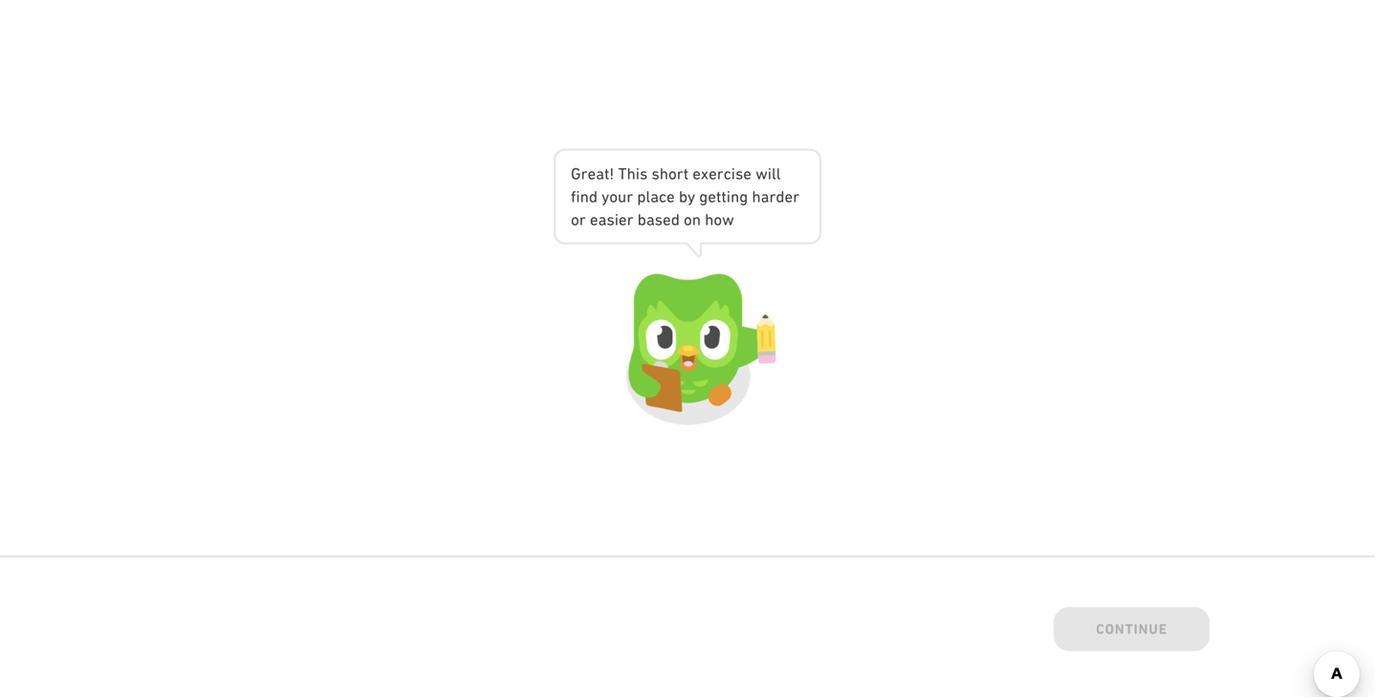 Task type: locate. For each thing, give the bounding box(es) containing it.
e a s i e r
[[590, 210, 634, 228]]

2 horizontal spatial d
[[776, 187, 785, 205]]

h
[[627, 164, 636, 183], [660, 164, 669, 183], [752, 187, 761, 205], [705, 210, 714, 228]]

0 horizontal spatial d
[[589, 187, 598, 205]]

c right "x"
[[724, 164, 732, 183]]

0 horizontal spatial b
[[638, 210, 646, 228]]

2 y from the left
[[688, 187, 696, 205]]

i
[[636, 164, 640, 183], [732, 164, 736, 183], [768, 164, 772, 183], [576, 187, 580, 205], [727, 187, 731, 205], [615, 210, 619, 228]]

y
[[602, 187, 610, 205], [688, 187, 696, 205]]

d left o n
[[671, 210, 680, 228]]

1 horizontal spatial g
[[740, 187, 748, 205]]

1 vertical spatial w
[[722, 210, 734, 228]]

u
[[618, 187, 627, 205]]

1 g from the left
[[699, 187, 708, 205]]

n inside w i l l f i n d
[[580, 187, 589, 205]]

0 horizontal spatial n
[[580, 187, 589, 205]]

1 horizontal spatial w
[[756, 164, 768, 183]]

s
[[640, 164, 648, 183], [652, 164, 660, 183], [736, 164, 744, 183], [607, 210, 615, 228], [655, 210, 663, 228]]

1 vertical spatial b
[[638, 210, 646, 228]]

g
[[571, 164, 581, 183]]

s right "x"
[[736, 164, 744, 183]]

t for e
[[716, 187, 722, 205]]

d right f
[[589, 187, 598, 205]]

1 horizontal spatial c
[[724, 164, 732, 183]]

g
[[699, 187, 708, 205], [740, 187, 748, 205]]

a for b a s e d
[[646, 210, 655, 228]]

a
[[596, 164, 605, 183], [651, 187, 659, 205], [761, 187, 770, 205], [598, 210, 607, 228], [646, 210, 655, 228]]

o up p l a c e
[[669, 164, 677, 183]]

t
[[618, 164, 627, 183]]

o
[[669, 164, 677, 183], [610, 187, 618, 205], [571, 210, 579, 228], [684, 210, 692, 228], [714, 210, 722, 228]]

d
[[589, 187, 598, 205], [776, 187, 785, 205], [671, 210, 680, 228]]

0 horizontal spatial y
[[602, 187, 610, 205]]

g down "x"
[[699, 187, 708, 205]]

r
[[581, 164, 588, 183], [677, 164, 684, 183], [717, 164, 724, 183], [627, 187, 633, 205], [770, 187, 776, 205], [793, 187, 800, 205], [579, 210, 586, 228], [627, 210, 634, 228]]

a right the b y g e t t i n g
[[761, 187, 770, 205]]

o inside the h a r d e r o r
[[571, 210, 579, 228]]

1 horizontal spatial y
[[688, 187, 696, 205]]

o down !
[[610, 187, 618, 205]]

e
[[588, 164, 596, 183], [693, 164, 701, 183], [709, 164, 717, 183], [744, 164, 752, 183], [667, 187, 675, 205], [708, 187, 716, 205], [785, 187, 793, 205], [590, 210, 598, 228], [619, 210, 627, 228], [663, 210, 671, 228]]

t for r
[[684, 164, 689, 183]]

n up h o w at the right of the page
[[731, 187, 740, 205]]

a inside the h a r d e r o r
[[761, 187, 770, 205]]

t
[[605, 164, 610, 183], [684, 164, 689, 183], [716, 187, 722, 205], [722, 187, 727, 205]]

0 vertical spatial b
[[679, 187, 688, 205]]

1 horizontal spatial d
[[671, 210, 680, 228]]

a left !
[[596, 164, 605, 183]]

b for y
[[679, 187, 688, 205]]

0 horizontal spatial g
[[699, 187, 708, 205]]

y left u on the top
[[602, 187, 610, 205]]

b a s e d
[[638, 210, 680, 228]]

l
[[772, 164, 777, 183], [777, 164, 781, 183], [646, 187, 651, 205]]

o right b a s e d
[[684, 210, 692, 228]]

t for a
[[605, 164, 610, 183]]

w right "x"
[[756, 164, 768, 183]]

a down p l a c e
[[646, 210, 655, 228]]

w i l l f i n d
[[571, 164, 781, 205]]

b for a
[[638, 210, 646, 228]]

w
[[756, 164, 768, 183], [722, 210, 734, 228]]

1 horizontal spatial b
[[679, 187, 688, 205]]

a down y o u r
[[598, 210, 607, 228]]

b down p
[[638, 210, 646, 228]]

h right !
[[627, 164, 636, 183]]

0 vertical spatial w
[[756, 164, 768, 183]]

h o w
[[705, 210, 734, 228]]

h a r d e r o r
[[571, 187, 800, 228]]

c right p
[[659, 187, 667, 205]]

p l a c e
[[637, 187, 675, 205]]

0 horizontal spatial w
[[722, 210, 734, 228]]

a for h a r d e r o r
[[761, 187, 770, 205]]

b up o n
[[679, 187, 688, 205]]

w inside w i l l f i n d
[[756, 164, 768, 183]]

o down f
[[571, 210, 579, 228]]

p
[[637, 187, 646, 205]]

s down y o u r
[[607, 210, 615, 228]]

o down the b y g e t t i n g
[[714, 210, 722, 228]]

0 horizontal spatial c
[[659, 187, 667, 205]]

c
[[724, 164, 732, 183], [659, 187, 667, 205]]

1 vertical spatial c
[[659, 187, 667, 205]]

b
[[679, 187, 688, 205], [638, 210, 646, 228]]

h right the b y g e t t i n g
[[752, 187, 761, 205]]

y up o n
[[688, 187, 696, 205]]

n right f
[[580, 187, 589, 205]]

d right the b y g e t t i n g
[[776, 187, 785, 205]]

n
[[580, 187, 589, 205], [731, 187, 740, 205], [692, 210, 701, 228]]

g down s h o r t e x e r c i s e on the top of the page
[[740, 187, 748, 205]]

w down the b y g e t t i n g
[[722, 210, 734, 228]]

n left h o w at the right of the page
[[692, 210, 701, 228]]



Task type: vqa. For each thing, say whether or not it's contained in the screenshot.
a t
yes



Task type: describe. For each thing, give the bounding box(es) containing it.
a right p
[[651, 187, 659, 205]]

h up p l a c e
[[660, 164, 669, 183]]

continue
[[1096, 617, 1168, 634]]

d inside w i l l f i n d
[[589, 187, 598, 205]]

t h i s
[[618, 164, 648, 183]]

o n
[[684, 210, 701, 228]]

!
[[610, 164, 614, 183]]

continue button
[[1054, 604, 1210, 651]]

f
[[571, 187, 576, 205]]

0 vertical spatial c
[[724, 164, 732, 183]]

a for e a s i e r
[[598, 210, 607, 228]]

e inside the h a r d e r o r
[[785, 187, 793, 205]]

2 horizontal spatial n
[[731, 187, 740, 205]]

1 y from the left
[[602, 187, 610, 205]]

s right t
[[640, 164, 648, 183]]

s h o r t e x e r c i s e
[[652, 164, 752, 183]]

d inside the h a r d e r o r
[[776, 187, 785, 205]]

x
[[701, 164, 709, 183]]

y o u r
[[602, 187, 633, 205]]

s right t h i s
[[652, 164, 660, 183]]

b y g e t t i n g
[[679, 187, 748, 205]]

g r e a t !
[[571, 164, 614, 183]]

2 g from the left
[[740, 187, 748, 205]]

1 horizontal spatial n
[[692, 210, 701, 228]]

s down p l a c e
[[655, 210, 663, 228]]

h right o n
[[705, 210, 714, 228]]

h inside the h a r d e r o r
[[752, 187, 761, 205]]



